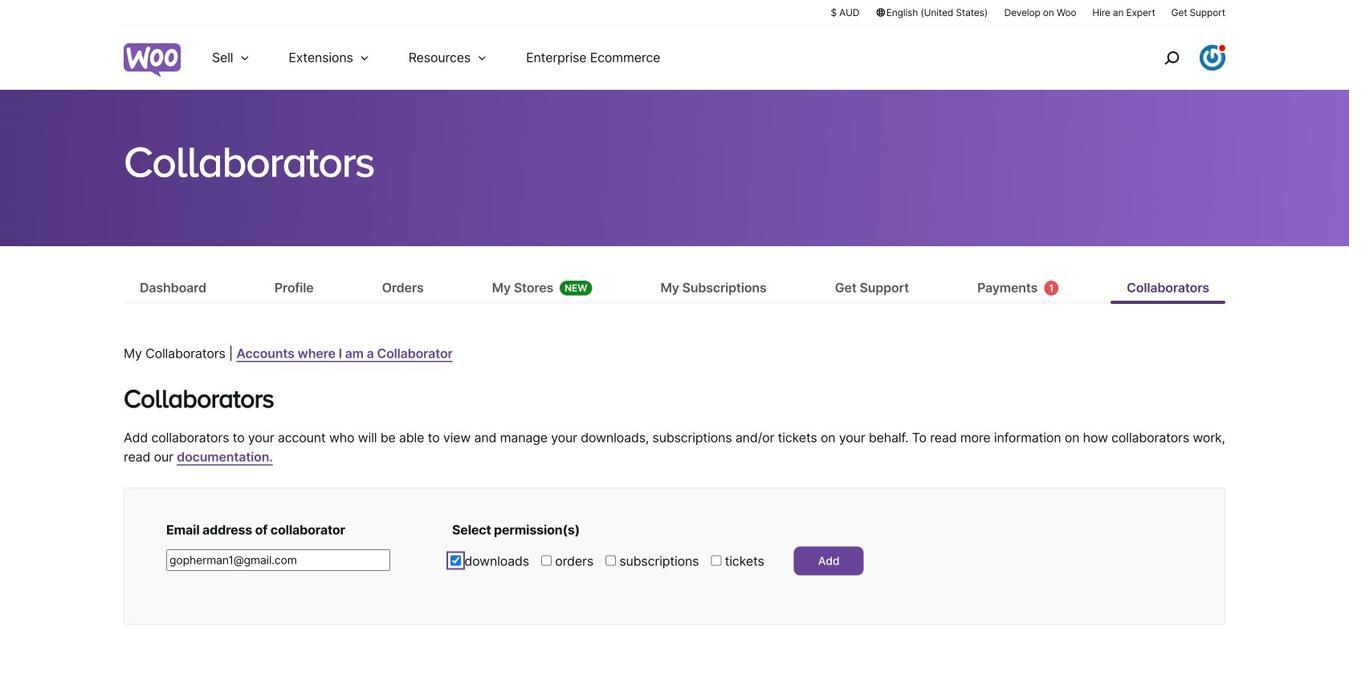 Task type: locate. For each thing, give the bounding box(es) containing it.
None checkbox
[[541, 556, 552, 566]]

None checkbox
[[450, 556, 461, 566], [605, 556, 616, 566], [711, 556, 721, 566], [450, 556, 461, 566], [605, 556, 616, 566], [711, 556, 721, 566]]



Task type: vqa. For each thing, say whether or not it's contained in the screenshot.
option
yes



Task type: describe. For each thing, give the bounding box(es) containing it.
service navigation menu element
[[1130, 32, 1225, 84]]

search image
[[1159, 45, 1184, 71]]

open account menu image
[[1200, 45, 1225, 71]]



